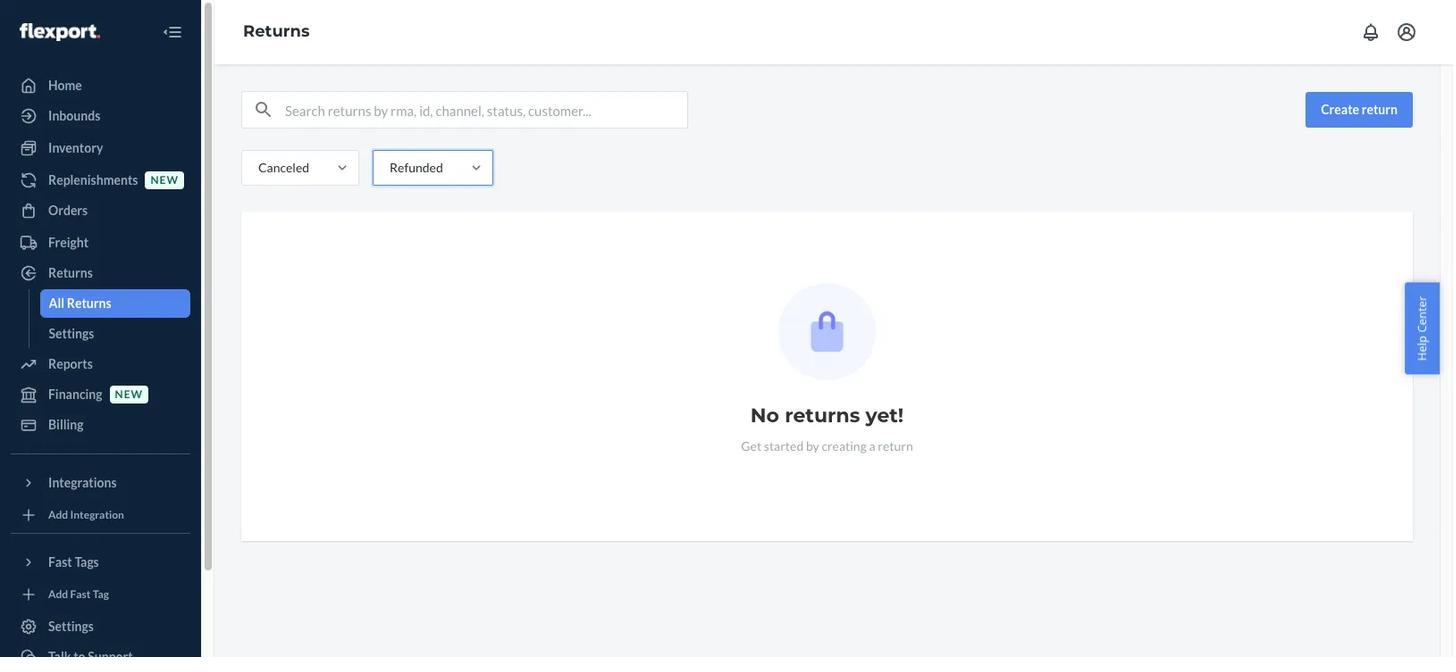 Task type: vqa. For each thing, say whether or not it's contained in the screenshot.
Fast
yes



Task type: locate. For each thing, give the bounding box(es) containing it.
fast tags
[[48, 555, 99, 570]]

help center button
[[1406, 283, 1440, 375]]

0 vertical spatial returns link
[[243, 22, 310, 41]]

0 horizontal spatial new
[[115, 388, 143, 402]]

add inside the add fast tag link
[[48, 589, 68, 602]]

1 horizontal spatial returns link
[[243, 22, 310, 41]]

fast left "tag" at the bottom
[[70, 589, 91, 602]]

create return button
[[1306, 92, 1413, 128]]

fast left tags
[[48, 555, 72, 570]]

add left integration
[[48, 509, 68, 522]]

0 vertical spatial return
[[1362, 102, 1398, 117]]

tags
[[75, 555, 99, 570]]

add down fast tags
[[48, 589, 68, 602]]

1 vertical spatial add
[[48, 589, 68, 602]]

freight link
[[11, 229, 190, 257]]

0 vertical spatial settings
[[49, 326, 94, 341]]

replenishments
[[48, 173, 138, 188]]

1 horizontal spatial new
[[151, 174, 179, 187]]

Search returns by rma, id, channel, status, customer... text field
[[285, 92, 687, 128]]

1 add from the top
[[48, 509, 68, 522]]

get
[[741, 439, 762, 454]]

1 vertical spatial settings
[[48, 619, 94, 635]]

center
[[1415, 296, 1431, 333]]

add
[[48, 509, 68, 522], [48, 589, 68, 602]]

by
[[806, 439, 820, 454]]

add for add fast tag
[[48, 589, 68, 602]]

1 horizontal spatial return
[[1362, 102, 1398, 117]]

0 horizontal spatial return
[[878, 439, 913, 454]]

1 vertical spatial fast
[[70, 589, 91, 602]]

orders link
[[11, 197, 190, 225]]

1 vertical spatial return
[[878, 439, 913, 454]]

freight
[[48, 235, 89, 250]]

0 vertical spatial fast
[[48, 555, 72, 570]]

close navigation image
[[162, 21, 183, 43]]

home
[[48, 78, 82, 93]]

settings down add fast tag
[[48, 619, 94, 635]]

settings link
[[40, 320, 190, 349], [11, 613, 190, 642]]

returns
[[243, 22, 310, 41], [48, 265, 93, 281], [67, 296, 111, 311]]

return
[[1362, 102, 1398, 117], [878, 439, 913, 454]]

settings
[[49, 326, 94, 341], [48, 619, 94, 635]]

2 settings from the top
[[48, 619, 94, 635]]

1 vertical spatial returns
[[48, 265, 93, 281]]

1 vertical spatial new
[[115, 388, 143, 402]]

new up orders link
[[151, 174, 179, 187]]

0 vertical spatial new
[[151, 174, 179, 187]]

returns
[[785, 404, 860, 428]]

0 vertical spatial add
[[48, 509, 68, 522]]

help center
[[1415, 296, 1431, 361]]

inventory
[[48, 140, 103, 156]]

add inside add integration link
[[48, 509, 68, 522]]

settings up reports
[[49, 326, 94, 341]]

2 add from the top
[[48, 589, 68, 602]]

return right create
[[1362, 102, 1398, 117]]

0 vertical spatial settings link
[[40, 320, 190, 349]]

1 vertical spatial returns link
[[11, 259, 190, 288]]

fast
[[48, 555, 72, 570], [70, 589, 91, 602]]

integrations
[[48, 476, 117, 491]]

settings link down all returns link
[[40, 320, 190, 349]]

a
[[869, 439, 876, 454]]

add integration
[[48, 509, 124, 522]]

settings link down the add fast tag link
[[11, 613, 190, 642]]

fast inside dropdown button
[[48, 555, 72, 570]]

returns link
[[243, 22, 310, 41], [11, 259, 190, 288]]

empty list image
[[779, 283, 876, 381]]

0 horizontal spatial returns link
[[11, 259, 190, 288]]

new
[[151, 174, 179, 187], [115, 388, 143, 402]]

new down reports link
[[115, 388, 143, 402]]

return right the a at the right bottom
[[878, 439, 913, 454]]

orders
[[48, 203, 88, 218]]

open account menu image
[[1396, 21, 1418, 43]]

tag
[[93, 589, 109, 602]]



Task type: describe. For each thing, give the bounding box(es) containing it.
new for financing
[[115, 388, 143, 402]]

inbounds link
[[11, 102, 190, 131]]

all returns
[[49, 296, 111, 311]]

no
[[751, 404, 779, 428]]

create
[[1321, 102, 1360, 117]]

help
[[1415, 336, 1431, 361]]

billing link
[[11, 411, 190, 440]]

financing
[[48, 387, 102, 402]]

add fast tag
[[48, 589, 109, 602]]

integration
[[70, 509, 124, 522]]

create return
[[1321, 102, 1398, 117]]

add for add integration
[[48, 509, 68, 522]]

add integration link
[[11, 505, 190, 527]]

billing
[[48, 417, 84, 433]]

2 vertical spatial returns
[[67, 296, 111, 311]]

yet!
[[866, 404, 904, 428]]

canceled
[[258, 160, 309, 175]]

fast tags button
[[11, 549, 190, 577]]

refunded
[[390, 160, 443, 175]]

get started by creating a return
[[741, 439, 913, 454]]

return inside button
[[1362, 102, 1398, 117]]

integrations button
[[11, 469, 190, 498]]

all returns link
[[40, 290, 190, 318]]

home link
[[11, 72, 190, 100]]

0 vertical spatial returns
[[243, 22, 310, 41]]

creating
[[822, 439, 867, 454]]

1 vertical spatial settings link
[[11, 613, 190, 642]]

started
[[764, 439, 804, 454]]

1 settings from the top
[[49, 326, 94, 341]]

new for replenishments
[[151, 174, 179, 187]]

flexport logo image
[[20, 23, 100, 41]]

inventory link
[[11, 134, 190, 163]]

reports
[[48, 357, 93, 372]]

all
[[49, 296, 64, 311]]

inbounds
[[48, 108, 100, 123]]

reports link
[[11, 350, 190, 379]]

open notifications image
[[1361, 21, 1382, 43]]

add fast tag link
[[11, 585, 190, 606]]

no returns yet!
[[751, 404, 904, 428]]



